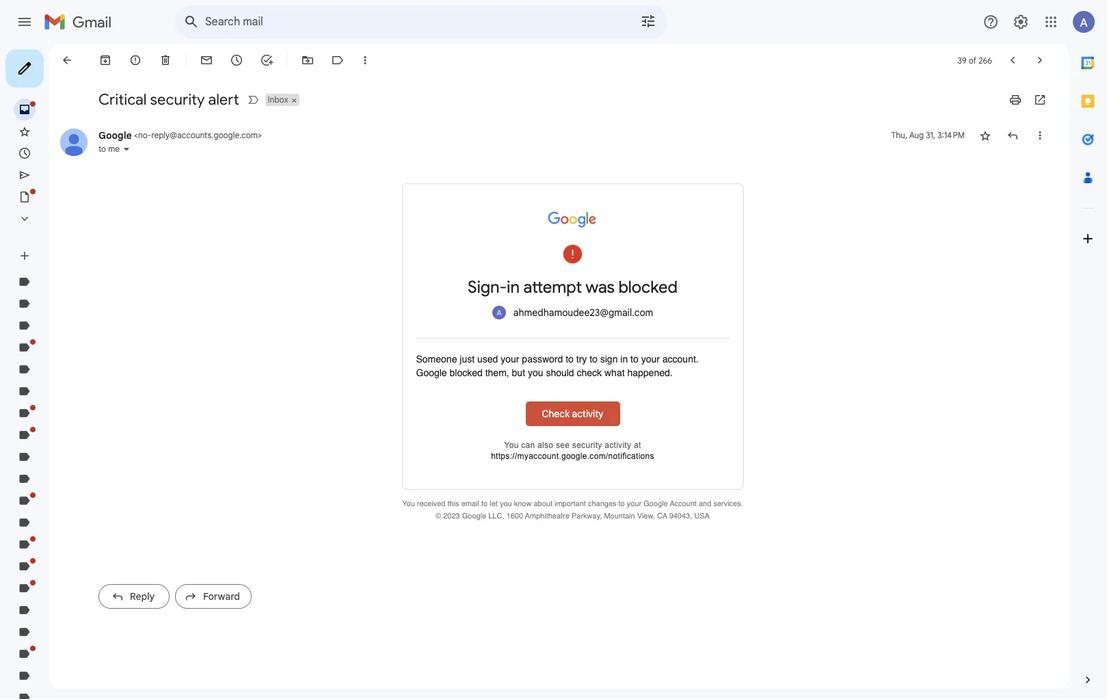 Task type: locate. For each thing, give the bounding box(es) containing it.
your
[[501, 354, 520, 365], [642, 354, 660, 365], [627, 499, 642, 508]]

security
[[150, 90, 205, 109], [573, 441, 603, 450]]

to left the try
[[566, 354, 574, 365]]

check activity link
[[526, 402, 620, 426]]

1 vertical spatial you
[[403, 499, 415, 508]]

google
[[99, 129, 132, 142], [416, 367, 447, 378], [644, 499, 668, 508], [462, 512, 487, 521]]

you inside you can also see security activity at https://myaccount.google.com/ notifications
[[505, 441, 519, 450]]

security right see
[[573, 441, 603, 450]]

your up view,
[[627, 499, 642, 508]]

alert
[[208, 90, 239, 109]]

used
[[478, 354, 498, 365]]

let
[[490, 499, 498, 508]]

Not starred checkbox
[[979, 129, 993, 142]]

to
[[99, 144, 106, 154], [566, 354, 574, 365], [590, 354, 598, 365], [631, 354, 639, 365], [482, 499, 488, 508], [619, 499, 625, 508]]

mountain
[[605, 512, 636, 521]]

activity up "notifications"
[[605, 441, 632, 450]]

also
[[538, 441, 554, 450]]

usa
[[695, 512, 710, 521]]

tab list
[[1070, 44, 1108, 650]]

activity right check
[[572, 408, 604, 420]]

add to tasks image
[[260, 53, 274, 67]]

important
[[555, 499, 586, 508]]

mark as unread image
[[200, 53, 214, 67]]

2023
[[444, 512, 460, 521]]

gmail image
[[44, 8, 118, 36]]

reply link
[[99, 584, 170, 609]]

1 horizontal spatial you
[[528, 367, 544, 378]]

1 horizontal spatial security
[[573, 441, 603, 450]]

you for can
[[505, 441, 519, 450]]

navigation
[[0, 44, 164, 699]]

0 vertical spatial security
[[150, 90, 205, 109]]

google up me on the top left
[[99, 129, 132, 142]]

google < no-reply@accounts.google.com >
[[99, 129, 262, 142]]

google down someone
[[416, 367, 447, 378]]

to left let
[[482, 499, 488, 508]]

your up happened.
[[642, 354, 660, 365]]

0 horizontal spatial you
[[500, 499, 512, 508]]

newer image
[[1007, 53, 1020, 67]]

1 horizontal spatial you
[[505, 441, 519, 450]]

thu, aug 31, 3:14 pm
[[892, 130, 966, 140]]

https://myaccount.google.com/
[[491, 452, 609, 461]]

in left the 'attempt'
[[507, 277, 520, 297]]

you down password at the bottom of the page
[[528, 367, 544, 378]]

amphitheatre
[[525, 512, 570, 521]]

0 horizontal spatial in
[[507, 277, 520, 297]]

security up google cell
[[150, 90, 205, 109]]

0 horizontal spatial you
[[403, 499, 415, 508]]

someone
[[416, 354, 457, 365]]

snooze image
[[230, 53, 244, 67]]

ahmedhamoudee23@gmail.com link
[[514, 306, 654, 319]]

1 vertical spatial you
[[500, 499, 512, 508]]

delete image
[[159, 53, 172, 67]]

you inside you received this email to let you know about important changes to your google account and services. © 2023 google llc, 1600 amphitheatre parkway, mountain view, ca 94043, usa
[[403, 499, 415, 508]]

1600
[[507, 512, 524, 521]]

your inside you received this email to let you know about important changes to your google account and services. © 2023 google llc, 1600 amphitheatre parkway, mountain view, ca 94043, usa
[[627, 499, 642, 508]]

activity inside you can also see security activity at https://myaccount.google.com/ notifications
[[605, 441, 632, 450]]

in inside 'someone just used your password to try to sign in to your account. google blocked them, but you should check what happened.'
[[621, 354, 628, 365]]

password
[[522, 354, 563, 365]]

39 of 266
[[958, 55, 993, 65]]

94043,
[[670, 512, 693, 521]]

you left received
[[403, 499, 415, 508]]

you right let
[[500, 499, 512, 508]]

security inside you can also see security activity at https://myaccount.google.com/ notifications
[[573, 441, 603, 450]]

can
[[522, 441, 535, 450]]

sign-in attempt was blocked
[[468, 277, 678, 297]]

them,
[[486, 367, 510, 378]]

©
[[436, 512, 441, 521]]

inbox button
[[265, 94, 290, 106]]

report spam image
[[129, 53, 142, 67]]

notifications
[[609, 452, 655, 461]]

archive image
[[99, 53, 112, 67]]

llc,
[[489, 512, 505, 521]]

1 horizontal spatial activity
[[605, 441, 632, 450]]

your up but
[[501, 354, 520, 365]]

account.
[[663, 354, 699, 365]]

you for received
[[403, 499, 415, 508]]

in right sign
[[621, 354, 628, 365]]

0 vertical spatial you
[[505, 441, 519, 450]]

you
[[505, 441, 519, 450], [403, 499, 415, 508]]

services.
[[714, 499, 744, 508]]

1 vertical spatial in
[[621, 354, 628, 365]]

you left can
[[505, 441, 519, 450]]

google down email
[[462, 512, 487, 521]]

1 vertical spatial security
[[573, 441, 603, 450]]

you can also see security activity at https://myaccount.google.com/ notifications
[[491, 441, 655, 461]]

0 vertical spatial you
[[528, 367, 544, 378]]

me
[[108, 144, 120, 154]]

critical security alert
[[99, 90, 239, 109]]

you
[[528, 367, 544, 378], [500, 499, 512, 508]]

check
[[542, 408, 570, 420]]

sign
[[601, 354, 618, 365]]

to right the try
[[590, 354, 598, 365]]

changes
[[588, 499, 617, 508]]

show details image
[[122, 145, 131, 153]]

39
[[958, 55, 967, 65]]

in
[[507, 277, 520, 297], [621, 354, 628, 365]]

0 horizontal spatial activity
[[572, 408, 604, 420]]

google cell
[[99, 129, 262, 142]]

forward link
[[175, 584, 252, 609]]

blocked
[[450, 367, 483, 378]]

check activity
[[542, 408, 604, 420]]

labels image
[[331, 53, 345, 67]]

1 horizontal spatial in
[[621, 354, 628, 365]]

about
[[534, 499, 553, 508]]

0 vertical spatial activity
[[572, 408, 604, 420]]

aug
[[910, 130, 925, 140]]

activity
[[572, 408, 604, 420], [605, 441, 632, 450]]

to left me on the top left
[[99, 144, 106, 154]]

None search field
[[175, 5, 668, 38]]

more image
[[359, 53, 372, 67]]

older image
[[1034, 53, 1048, 67]]

1 vertical spatial activity
[[605, 441, 632, 450]]

back to inbox image
[[60, 53, 74, 67]]

just
[[460, 354, 475, 365]]

0 vertical spatial in
[[507, 277, 520, 297]]

to me
[[99, 144, 120, 154]]

was blocked
[[586, 277, 678, 297]]

sign-
[[468, 277, 507, 297]]



Task type: describe. For each thing, give the bounding box(es) containing it.
google inside 'someone just used your password to try to sign in to your account. google blocked them, but you should check what happened.'
[[416, 367, 447, 378]]

1600 amphitheatre parkway, mountain view, ca 94043, usa link
[[507, 504, 710, 521]]

266
[[979, 55, 993, 65]]

no-
[[138, 130, 151, 140]]

this
[[448, 499, 460, 508]]

at
[[634, 441, 642, 450]]

advanced search options image
[[635, 8, 662, 35]]

received
[[417, 499, 446, 508]]

and
[[699, 499, 712, 508]]

to up mountain
[[619, 499, 625, 508]]

try
[[577, 354, 587, 365]]

google image
[[548, 211, 598, 228]]

parkway,
[[572, 512, 602, 521]]

to up happened.
[[631, 354, 639, 365]]

settings image
[[1013, 14, 1030, 30]]

support image
[[983, 14, 1000, 30]]

what
[[605, 367, 625, 378]]

of
[[969, 55, 977, 65]]

thu,
[[892, 130, 908, 140]]

inbox
[[268, 94, 288, 105]]

3:14 pm
[[938, 130, 966, 140]]

search mail image
[[179, 10, 204, 34]]

thu, aug 31, 3:14 pm cell
[[892, 129, 966, 142]]

you inside you received this email to let you know about important changes to your google account and services. © 2023 google llc, 1600 amphitheatre parkway, mountain view, ca 94043, usa
[[500, 499, 512, 508]]

reply
[[130, 591, 155, 603]]

account
[[670, 499, 697, 508]]

but
[[512, 367, 526, 378]]

know
[[514, 499, 532, 508]]

check
[[577, 367, 602, 378]]

happened.
[[628, 367, 673, 378]]

forward
[[203, 591, 240, 603]]

google up the ca
[[644, 499, 668, 508]]

someone just used your password to try to sign in to your account. google blocked them, but you should check what happened.
[[416, 354, 699, 378]]

0 horizontal spatial security
[[150, 90, 205, 109]]

ahmedhamoudee23@gmail.com
[[514, 306, 654, 319]]

attempt
[[524, 277, 582, 297]]

you received this email to let you know about important changes to your google account and services. © 2023 google llc, 1600 amphitheatre parkway, mountain view, ca 94043, usa
[[403, 499, 744, 521]]

reply@accounts.google.com
[[151, 130, 258, 140]]

>
[[258, 130, 262, 140]]

<
[[134, 130, 138, 140]]

see
[[556, 441, 570, 450]]

ca
[[658, 512, 668, 521]]

view,
[[638, 512, 655, 521]]

main menu image
[[16, 14, 33, 30]]

should
[[546, 367, 575, 378]]

move to image
[[301, 53, 315, 67]]

31,
[[927, 130, 936, 140]]

you inside 'someone just used your password to try to sign in to your account. google blocked them, but you should check what happened.'
[[528, 367, 544, 378]]

critical
[[99, 90, 147, 109]]

email
[[462, 499, 480, 508]]

Search mail text field
[[205, 15, 602, 29]]

not starred image
[[979, 129, 993, 142]]



Task type: vqa. For each thing, say whether or not it's contained in the screenshot.
NEXT to the right
no



